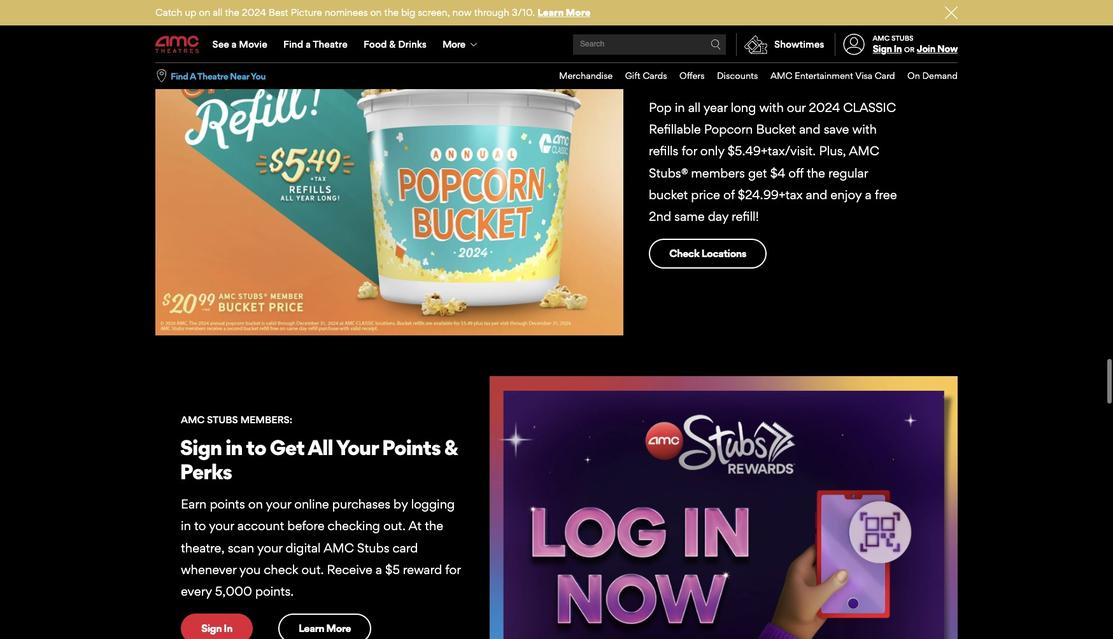 Task type: locate. For each thing, give the bounding box(es) containing it.
a
[[190, 70, 196, 81]]

0 horizontal spatial theatre
[[197, 70, 228, 81]]

your
[[266, 497, 291, 512], [209, 519, 234, 534], [257, 541, 283, 556]]

in for pop
[[675, 100, 685, 115]]

theatre inside menu
[[313, 38, 348, 50]]

all right the "up"
[[213, 6, 223, 18]]

the up see a movie
[[225, 6, 239, 18]]

learn more link right 3/10.
[[538, 6, 591, 18]]

cookie consent banner dialog
[[0, 605, 1114, 640]]

locations
[[702, 247, 747, 260]]

stubs inside amc stubs sign in or join now
[[892, 34, 914, 43]]

0 vertical spatial out.
[[383, 519, 406, 534]]

regular
[[829, 165, 868, 181]]

account
[[237, 519, 284, 534]]

0 horizontal spatial on
[[199, 6, 210, 18]]

a left 'free'
[[865, 187, 872, 202]]

logging
[[411, 497, 455, 512]]

with down classic
[[853, 122, 877, 137]]

points
[[210, 497, 245, 512]]

0 horizontal spatial find
[[171, 70, 188, 81]]

amc stubs sign in or join now
[[873, 34, 958, 55]]

merchandise
[[559, 70, 613, 81]]

0 vertical spatial menu
[[155, 27, 958, 62]]

1 horizontal spatial 2024
[[809, 100, 840, 115]]

same
[[675, 209, 705, 224]]

0 vertical spatial more
[[566, 6, 591, 18]]

to
[[246, 435, 266, 461], [194, 519, 206, 534]]

theatre inside button
[[197, 70, 228, 81]]

on up account
[[248, 497, 263, 512]]

your down the points
[[209, 519, 234, 534]]

1 vertical spatial for
[[445, 562, 461, 578]]

1 vertical spatial 2024
[[809, 100, 840, 115]]

1 horizontal spatial on
[[248, 497, 263, 512]]

find inside button
[[171, 70, 188, 81]]

and down our
[[799, 122, 821, 137]]

0 vertical spatial find
[[283, 38, 303, 50]]

on right the "up"
[[199, 6, 210, 18]]

0 vertical spatial and
[[799, 122, 821, 137]]

1 horizontal spatial to
[[246, 435, 266, 461]]

stubs up the $5 on the left bottom of page
[[357, 541, 390, 556]]

1 horizontal spatial stubs
[[892, 34, 914, 43]]

join now button
[[917, 43, 958, 55]]

on right 'nominees'
[[370, 6, 382, 18]]

sign up card
[[873, 43, 892, 55]]

find inside menu
[[283, 38, 303, 50]]

to down members:
[[246, 435, 266, 461]]

1 vertical spatial learn more link
[[278, 614, 371, 640]]

discounts
[[717, 70, 758, 81]]

2 horizontal spatial in
[[675, 100, 685, 115]]

and
[[799, 122, 821, 137], [806, 187, 828, 202]]

0 horizontal spatial to
[[194, 519, 206, 534]]

1 horizontal spatial all
[[688, 100, 701, 115]]

pop inside savor the pop without stop
[[740, 38, 776, 64]]

sign inside 'link'
[[201, 622, 222, 635]]

amc up 'regular'
[[849, 144, 880, 159]]

on inside earn points on your online purchases by logging in to your account before checking out. at the theatre, scan your digital amc stubs card whenever you check out. receive a $5 reward for every 5,000 points.
[[248, 497, 263, 512]]

0 horizontal spatial in
[[224, 622, 232, 635]]

0 vertical spatial for
[[682, 144, 697, 159]]

1 horizontal spatial with
[[853, 122, 877, 137]]

scan awareness image
[[490, 376, 958, 640]]

0 vertical spatial learn more link
[[538, 6, 591, 18]]

theatre down 'nominees'
[[313, 38, 348, 50]]

card
[[875, 70, 895, 81]]

best
[[269, 6, 288, 18]]

1 horizontal spatial find
[[283, 38, 303, 50]]

theatre for a
[[313, 38, 348, 50]]

&
[[389, 38, 396, 50], [444, 435, 458, 461]]

0 horizontal spatial learn more link
[[278, 614, 371, 640]]

stubs
[[892, 34, 914, 43], [357, 541, 390, 556]]

1 horizontal spatial more
[[443, 38, 465, 50]]

without
[[780, 38, 853, 64]]

2 vertical spatial sign
[[201, 622, 222, 635]]

0 vertical spatial stubs
[[892, 34, 914, 43]]

learn more link down points.
[[278, 614, 371, 640]]

every
[[181, 584, 212, 599]]

in down "5,000"
[[224, 622, 232, 635]]

0 vertical spatial with
[[760, 100, 784, 115]]

find
[[283, 38, 303, 50], [171, 70, 188, 81]]

find a theatre
[[283, 38, 348, 50]]

get
[[270, 435, 304, 461]]

all left year
[[688, 100, 701, 115]]

before
[[287, 519, 325, 534]]

0 horizontal spatial pop
[[649, 100, 672, 115]]

1 vertical spatial in
[[224, 622, 232, 635]]

1 vertical spatial stubs
[[357, 541, 390, 556]]

the up discounts at the right of the page
[[705, 38, 736, 64]]

price
[[691, 187, 720, 202]]

get
[[748, 165, 767, 181]]

more right 3/10.
[[566, 6, 591, 18]]

for left the only
[[682, 144, 697, 159]]

1 horizontal spatial in
[[894, 43, 902, 55]]

1 horizontal spatial pop
[[740, 38, 776, 64]]

catch up on all the 2024 best picture nominees on the big screen, now through 3/10. learn more
[[155, 6, 591, 18]]

out. down digital
[[302, 562, 324, 578]]

find a theatre link
[[275, 27, 356, 62]]

0 horizontal spatial learn
[[299, 622, 324, 635]]

the right at
[[425, 519, 444, 534]]

amc up receive
[[324, 541, 354, 556]]

1 vertical spatial menu
[[547, 63, 958, 89]]

amc inside amc stubs sign in or join now
[[873, 34, 890, 43]]

gift cards
[[625, 70, 667, 81]]

1 vertical spatial sign
[[180, 435, 222, 461]]

year
[[704, 100, 728, 115]]

pop up discounts at the right of the page
[[740, 38, 776, 64]]

theatre right a in the left top of the page
[[197, 70, 228, 81]]

on demand link
[[895, 63, 958, 89]]

your up account
[[266, 497, 291, 512]]

1 horizontal spatial theatre
[[313, 38, 348, 50]]

merchandise link
[[547, 63, 613, 89]]

visa
[[856, 70, 873, 81]]

sign in button
[[873, 43, 902, 55]]

sign down stubs
[[180, 435, 222, 461]]

a inside the "pop in all year long with our 2024 classic refillable popcorn bucket and save with refills for only $5.49+tax/visit. plus, amc stubs® members get $4 off the regular bucket price of $24.99+tax and enjoy a free 2nd same day refill!"
[[865, 187, 872, 202]]

& inside 'sign in to get all your points & perks'
[[444, 435, 458, 461]]

a down picture
[[306, 38, 311, 50]]

amc for amc stubs members:
[[181, 414, 205, 426]]

0 vertical spatial in
[[894, 43, 902, 55]]

more down now
[[443, 38, 465, 50]]

2024
[[242, 6, 266, 18], [809, 100, 840, 115]]

all
[[213, 6, 223, 18], [688, 100, 701, 115]]

in inside 'link'
[[224, 622, 232, 635]]

0 horizontal spatial &
[[389, 38, 396, 50]]

0 vertical spatial all
[[213, 6, 223, 18]]

in left or
[[894, 43, 902, 55]]

1 vertical spatial more
[[443, 38, 465, 50]]

amc stubs members:
[[181, 414, 292, 426]]

find left a in the left top of the page
[[171, 70, 188, 81]]

amc
[[873, 34, 890, 43], [771, 70, 793, 81], [849, 144, 880, 159], [181, 414, 205, 426], [324, 541, 354, 556]]

drinks
[[398, 38, 427, 50]]

your down account
[[257, 541, 283, 556]]

food & drinks
[[364, 38, 427, 50]]

in inside the "pop in all year long with our 2024 classic refillable popcorn bucket and save with refills for only $5.49+tax/visit. plus, amc stubs® members get $4 off the regular bucket price of $24.99+tax and enjoy a free 2nd same day refill!"
[[675, 100, 685, 115]]

find down picture
[[283, 38, 303, 50]]

amc down showtimes link
[[771, 70, 793, 81]]

the inside the "pop in all year long with our 2024 classic refillable popcorn bucket and save with refills for only $5.49+tax/visit. plus, amc stubs® members get $4 off the regular bucket price of $24.99+tax and enjoy a free 2nd same day refill!"
[[807, 165, 826, 181]]

on for 2024
[[199, 6, 210, 18]]

1 vertical spatial pop
[[649, 100, 672, 115]]

0 horizontal spatial in
[[181, 519, 191, 534]]

2024 left best at the top
[[242, 6, 266, 18]]

in for sign
[[225, 435, 242, 461]]

0 horizontal spatial more
[[326, 622, 351, 635]]

0 vertical spatial pop
[[740, 38, 776, 64]]

2 horizontal spatial more
[[566, 6, 591, 18]]

classic
[[844, 100, 896, 115]]

the
[[225, 6, 239, 18], [384, 6, 399, 18], [705, 38, 736, 64], [807, 165, 826, 181], [425, 519, 444, 534]]

0 vertical spatial sign
[[873, 43, 892, 55]]

pop up refillable
[[649, 100, 672, 115]]

demand
[[923, 70, 958, 81]]

now
[[938, 43, 958, 55]]

0 horizontal spatial for
[[445, 562, 461, 578]]

purchases
[[332, 497, 391, 512]]

and left enjoy
[[806, 187, 828, 202]]

0 vertical spatial theatre
[[313, 38, 348, 50]]

offers link
[[667, 63, 705, 89]]

0 vertical spatial in
[[675, 100, 685, 115]]

stubs up or
[[892, 34, 914, 43]]

with up bucket
[[760, 100, 784, 115]]

to up 'theatre,'
[[194, 519, 206, 534]]

amc logo image
[[155, 36, 200, 53], [155, 36, 200, 53]]

find a theatre near you
[[171, 70, 266, 81]]

entertainment
[[795, 70, 854, 81]]

for right reward
[[445, 562, 461, 578]]

2024 up save
[[809, 100, 840, 115]]

with
[[760, 100, 784, 115], [853, 122, 877, 137]]

more button
[[435, 27, 488, 62]]

you
[[239, 562, 261, 578]]

search the AMC website text field
[[578, 40, 711, 49]]

a
[[232, 38, 237, 50], [306, 38, 311, 50], [865, 187, 872, 202], [376, 562, 382, 578]]

in up refillable
[[675, 100, 685, 115]]

& right food
[[389, 38, 396, 50]]

2024 inside the "pop in all year long with our 2024 classic refillable popcorn bucket and save with refills for only $5.49+tax/visit. plus, amc stubs® members get $4 off the regular bucket price of $24.99+tax and enjoy a free 2nd same day refill!"
[[809, 100, 840, 115]]

learn more link
[[538, 6, 591, 18], [278, 614, 371, 640]]

1 vertical spatial to
[[194, 519, 206, 534]]

sign down every
[[201, 622, 222, 635]]

amc up sign in button
[[873, 34, 890, 43]]

1 vertical spatial out.
[[302, 562, 324, 578]]

learn
[[538, 6, 564, 18], [299, 622, 324, 635]]

menu
[[155, 27, 958, 62], [547, 63, 958, 89]]

out.
[[383, 519, 406, 534], [302, 562, 324, 578]]

sign in
[[201, 622, 232, 635]]

points.
[[255, 584, 294, 599]]

1 vertical spatial &
[[444, 435, 458, 461]]

2nd
[[649, 209, 672, 224]]

& inside menu
[[389, 38, 396, 50]]

sign in link
[[181, 614, 253, 640]]

nominees
[[325, 6, 368, 18]]

1 horizontal spatial for
[[682, 144, 697, 159]]

0 vertical spatial learn
[[538, 6, 564, 18]]

1 horizontal spatial &
[[444, 435, 458, 461]]

more down receive
[[326, 622, 351, 635]]

learn more
[[299, 622, 351, 635]]

digital
[[286, 541, 321, 556]]

or
[[905, 45, 915, 54]]

0 vertical spatial &
[[389, 38, 396, 50]]

the right off
[[807, 165, 826, 181]]

menu up merchandise link
[[155, 27, 958, 62]]

a left the $5 on the left bottom of page
[[376, 562, 382, 578]]

1 horizontal spatial in
[[225, 435, 242, 461]]

1 horizontal spatial out.
[[383, 519, 406, 534]]

in inside 'sign in to get all your points & perks'
[[225, 435, 242, 461]]

food & drinks link
[[356, 27, 435, 62]]

in down the amc stubs members:
[[225, 435, 242, 461]]

in down earn
[[181, 519, 191, 534]]

see
[[213, 38, 229, 50]]

1 horizontal spatial learn
[[538, 6, 564, 18]]

menu down showtimes image
[[547, 63, 958, 89]]

1 vertical spatial all
[[688, 100, 701, 115]]

1 horizontal spatial learn more link
[[538, 6, 591, 18]]

0 vertical spatial to
[[246, 435, 266, 461]]

see a movie link
[[204, 27, 275, 62]]

& right points on the bottom of page
[[444, 435, 458, 461]]

reward
[[403, 562, 442, 578]]

1 vertical spatial theatre
[[197, 70, 228, 81]]

near
[[230, 70, 249, 81]]

0 horizontal spatial stubs
[[357, 541, 390, 556]]

0 vertical spatial 2024
[[242, 6, 266, 18]]

stubs inside earn points on your online purchases by logging in to your account before checking out. at the theatre, scan your digital amc stubs card whenever you check out. receive a $5 reward for every 5,000 points.
[[357, 541, 390, 556]]

1 vertical spatial in
[[225, 435, 242, 461]]

theatre for a
[[197, 70, 228, 81]]

join
[[917, 43, 936, 55]]

refill!
[[732, 209, 759, 224]]

out. left at
[[383, 519, 406, 534]]

0 horizontal spatial out.
[[302, 562, 324, 578]]

pop in all year long with our 2024 classic refillable popcorn bucket and save with refills for only $5.49+tax/visit. plus, amc stubs® members get $4 off the regular bucket price of $24.99+tax and enjoy a free 2nd same day refill!
[[649, 100, 897, 224]]

perks
[[180, 459, 232, 485]]

on
[[199, 6, 210, 18], [370, 6, 382, 18], [248, 497, 263, 512]]

on
[[908, 70, 920, 81]]

in
[[675, 100, 685, 115], [225, 435, 242, 461], [181, 519, 191, 534]]

1 vertical spatial learn
[[299, 622, 324, 635]]

pop
[[740, 38, 776, 64], [649, 100, 672, 115]]

1 vertical spatial find
[[171, 70, 188, 81]]

sign inside 'sign in to get all your points & perks'
[[180, 435, 222, 461]]

amc left stubs
[[181, 414, 205, 426]]

2 vertical spatial in
[[181, 519, 191, 534]]

your
[[336, 435, 378, 461]]



Task type: describe. For each thing, give the bounding box(es) containing it.
savor
[[648, 38, 701, 64]]

by
[[394, 497, 408, 512]]

stubs®
[[649, 165, 688, 181]]

catch
[[155, 6, 182, 18]]

amc for amc entertainment visa card
[[771, 70, 793, 81]]

sign for sign in
[[201, 622, 222, 635]]

in inside amc stubs sign in or join now
[[894, 43, 902, 55]]

user profile image
[[836, 34, 872, 55]]

check locations
[[670, 247, 747, 260]]

1 vertical spatial your
[[209, 519, 234, 534]]

offers
[[680, 70, 705, 81]]

gift
[[625, 70, 641, 81]]

0 horizontal spatial 2024
[[242, 6, 266, 18]]

amc inside earn points on your online purchases by logging in to your account before checking out. at the theatre, scan your digital amc stubs card whenever you check out. receive a $5 reward for every 5,000 points.
[[324, 541, 354, 556]]

card
[[393, 541, 418, 556]]

a right see
[[232, 38, 237, 50]]

discounts link
[[705, 63, 758, 89]]

checking
[[328, 519, 380, 534]]

in inside earn points on your online purchases by logging in to your account before checking out. at the theatre, scan your digital amc stubs card whenever you check out. receive a $5 reward for every 5,000 points.
[[181, 519, 191, 534]]

$4
[[771, 165, 786, 181]]

all inside the "pop in all year long with our 2024 classic refillable popcorn bucket and save with refills for only $5.49+tax/visit. plus, amc stubs® members get $4 off the regular bucket price of $24.99+tax and enjoy a free 2nd same day refill!"
[[688, 100, 701, 115]]

showtimes
[[775, 38, 825, 50]]

2 vertical spatial your
[[257, 541, 283, 556]]

bucket
[[649, 187, 688, 202]]

amc entertainment visa card
[[771, 70, 895, 81]]

menu containing merchandise
[[547, 63, 958, 89]]

sign in or join amc stubs element
[[835, 27, 958, 62]]

1 vertical spatial with
[[853, 122, 877, 137]]

up
[[185, 6, 196, 18]]

5,000
[[215, 584, 252, 599]]

only
[[701, 144, 725, 159]]

cards
[[643, 70, 667, 81]]

the inside savor the pop without stop
[[705, 38, 736, 64]]

showtimes image
[[737, 33, 775, 56]]

0 horizontal spatial all
[[213, 6, 223, 18]]

screen,
[[418, 6, 450, 18]]

savor the pop without stop
[[648, 38, 853, 88]]

$5.49+tax/visit.
[[728, 144, 816, 159]]

members
[[691, 165, 745, 181]]

through
[[474, 6, 510, 18]]

for inside the "pop in all year long with our 2024 classic refillable popcorn bucket and save with refills for only $5.49+tax/visit. plus, amc stubs® members get $4 off the regular bucket price of $24.99+tax and enjoy a free 2nd same day refill!"
[[682, 144, 697, 159]]

a inside earn points on your online purchases by logging in to your account before checking out. at the theatre, scan your digital amc stubs card whenever you check out. receive a $5 reward for every 5,000 points.
[[376, 562, 382, 578]]

day
[[708, 209, 729, 224]]

earn
[[181, 497, 207, 512]]

long
[[731, 100, 756, 115]]

showtimes link
[[736, 33, 825, 56]]

earn points on your online purchases by logging in to your account before checking out. at the theatre, scan your digital amc stubs card whenever you check out. receive a $5 reward for every 5,000 points.
[[181, 497, 461, 599]]

scan
[[228, 541, 254, 556]]

submit search icon image
[[711, 39, 721, 50]]

gift cards link
[[613, 63, 667, 89]]

big
[[401, 6, 416, 18]]

1 vertical spatial and
[[806, 187, 828, 202]]

of
[[724, 187, 735, 202]]

receive
[[327, 562, 373, 578]]

our
[[787, 100, 806, 115]]

2 horizontal spatial on
[[370, 6, 382, 18]]

to inside earn points on your online purchases by logging in to your account before checking out. at the theatre, scan your digital amc stubs card whenever you check out. receive a $5 reward for every 5,000 points.
[[194, 519, 206, 534]]

$24.99+tax
[[738, 187, 803, 202]]

sign for sign in to get all your points & perks
[[180, 435, 222, 461]]

you
[[251, 70, 266, 81]]

annual bucket 2024 image
[[155, 1, 624, 335]]

refillable
[[649, 122, 701, 137]]

plus,
[[819, 144, 846, 159]]

find for find a theatre near you
[[171, 70, 188, 81]]

0 vertical spatial your
[[266, 497, 291, 512]]

amc inside the "pop in all year long with our 2024 classic refillable popcorn bucket and save with refills for only $5.49+tax/visit. plus, amc stubs® members get $4 off the regular bucket price of $24.99+tax and enjoy a free 2nd same day refill!"
[[849, 144, 880, 159]]

0 horizontal spatial with
[[760, 100, 784, 115]]

check
[[264, 562, 298, 578]]

the left big at the left
[[384, 6, 399, 18]]

stop
[[648, 62, 693, 88]]

online
[[294, 497, 329, 512]]

pop inside the "pop in all year long with our 2024 classic refillable popcorn bucket and save with refills for only $5.49+tax/visit. plus, amc stubs® members get $4 off the regular bucket price of $24.99+tax and enjoy a free 2nd same day refill!"
[[649, 100, 672, 115]]

picture
[[291, 6, 322, 18]]

3/10.
[[512, 6, 535, 18]]

at
[[409, 519, 422, 534]]

save
[[824, 122, 850, 137]]

amc for amc stubs sign in or join now
[[873, 34, 890, 43]]

on demand
[[908, 70, 958, 81]]

enjoy
[[831, 187, 862, 202]]

menu containing more
[[155, 27, 958, 62]]

refills
[[649, 144, 679, 159]]

find for find a theatre
[[283, 38, 303, 50]]

more inside button
[[443, 38, 465, 50]]

points
[[382, 435, 441, 461]]

popcorn
[[704, 122, 753, 137]]

sign inside amc stubs sign in or join now
[[873, 43, 892, 55]]

on for purchases
[[248, 497, 263, 512]]

the inside earn points on your online purchases by logging in to your account before checking out. at the theatre, scan your digital amc stubs card whenever you check out. receive a $5 reward for every 5,000 points.
[[425, 519, 444, 534]]

amc entertainment visa card link
[[758, 63, 895, 89]]

free
[[875, 187, 897, 202]]

for inside earn points on your online purchases by logging in to your account before checking out. at the theatre, scan your digital amc stubs card whenever you check out. receive a $5 reward for every 5,000 points.
[[445, 562, 461, 578]]

bucket
[[756, 122, 796, 137]]

to inside 'sign in to get all your points & perks'
[[246, 435, 266, 461]]

theatre,
[[181, 541, 225, 556]]

now
[[453, 6, 472, 18]]

all
[[308, 435, 333, 461]]

2 vertical spatial more
[[326, 622, 351, 635]]

check
[[670, 247, 700, 260]]

food
[[364, 38, 387, 50]]



Task type: vqa. For each thing, say whether or not it's contained in the screenshot.
Street
no



